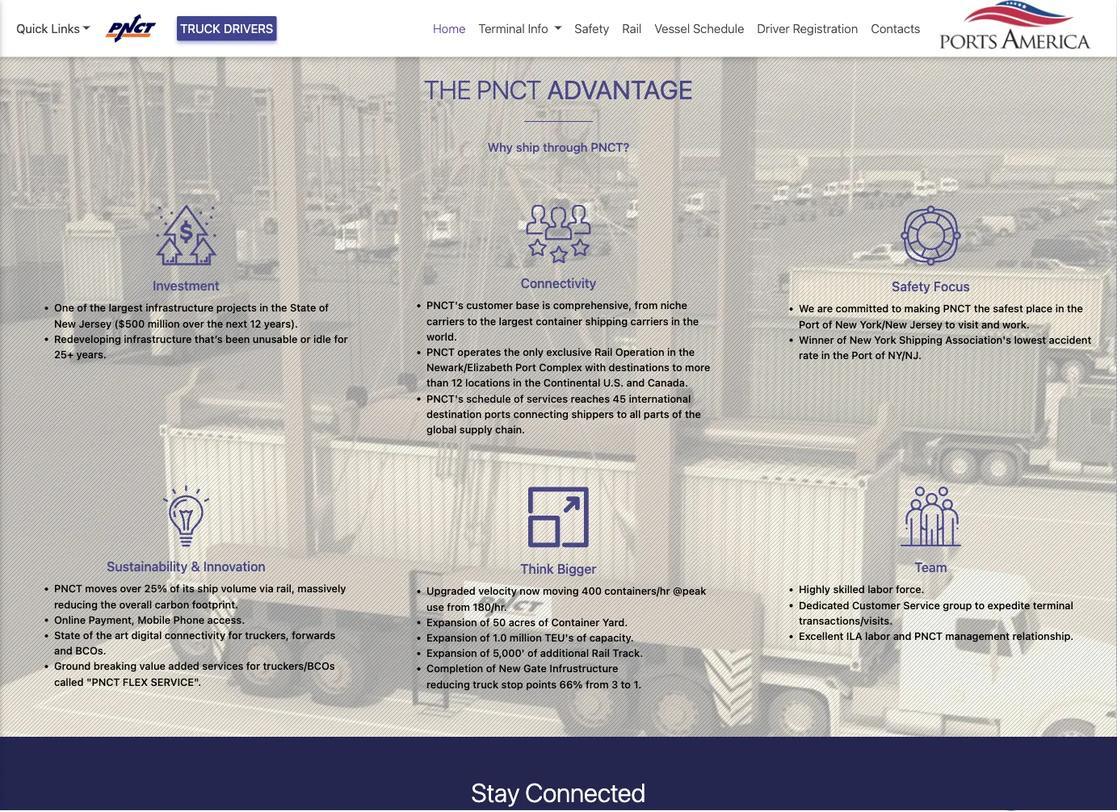 Task type: locate. For each thing, give the bounding box(es) containing it.
pnct's up the world.
[[427, 299, 463, 312]]

0 horizontal spatial state
[[54, 629, 80, 642]]

phone
[[173, 614, 205, 626]]

reducing inside pnct moves over 25% of its ship volume via rail, massively reducing the overall carbon footprint. online payment, mobile phone access. state of the art digital connectivity for truckers, forwards and bcos. ground breaking value added services for truckers/bcos called "pnct flex service".
[[54, 598, 98, 611]]

team
[[915, 560, 947, 576]]

rail down capacity.
[[592, 647, 610, 660]]

1 horizontal spatial safety
[[892, 279, 931, 294]]

jersey up redeveloping
[[79, 317, 112, 330]]

largest inside pnct's customer base is comprehensive, from niche carriers to the largest container shipping carriers in the world. pnct operates the only exclusive rail operation in the newark/elizabeth port complex with destinations to more than 12 locations in the continental u.s. and canada. pnct's schedule of services reaches 45 international destination ports connecting shippers to all parts of the global supply chain.
[[499, 315, 533, 327]]

1 vertical spatial ship
[[197, 583, 218, 595]]

0 vertical spatial over
[[183, 317, 204, 330]]

0 vertical spatial largest
[[109, 302, 143, 314]]

quick links
[[16, 21, 80, 36]]

safety left "rail" link
[[575, 21, 609, 36]]

work.
[[1003, 318, 1030, 330]]

the right parts
[[685, 408, 701, 420]]

12 inside pnct's customer base is comprehensive, from niche carriers to the largest container shipping carriers in the world. pnct operates the only exclusive rail operation in the newark/elizabeth port complex with destinations to more than 12 locations in the continental u.s. and canada. pnct's schedule of services reaches 45 international destination ports connecting shippers to all parts of the global supply chain.
[[451, 377, 463, 389]]

1 vertical spatial for
[[228, 629, 242, 642]]

committed
[[836, 303, 889, 315]]

jersey down making
[[910, 318, 943, 330]]

from inside pnct's customer base is comprehensive, from niche carriers to the largest container shipping carriers in the world. pnct operates the only exclusive rail operation in the newark/elizabeth port complex with destinations to more than 12 locations in the continental u.s. and canada. pnct's schedule of services reaches 45 international destination ports connecting shippers to all parts of the global supply chain.
[[635, 299, 658, 312]]

1 horizontal spatial million
[[510, 632, 542, 644]]

place
[[1026, 303, 1053, 315]]

upgraded velocity now moving 400 containers/hr @peak use from 180/hr. expansion of 50 acres of container yard. expansion of 1.0 million teu's of capacity. expansion of 5,000' of additional rail track. completion of new gate infrustructure reducing truck stop points 66% from 3 to 1.
[[427, 585, 706, 691]]

sustainability & innovation image
[[163, 486, 210, 547]]

in up years).
[[260, 302, 268, 314]]

infrastructure down investment
[[146, 302, 214, 314]]

port down we
[[799, 318, 820, 330]]

investment image
[[155, 205, 217, 266]]

carriers up the world.
[[427, 315, 465, 327]]

1 horizontal spatial over
[[183, 317, 204, 330]]

ground
[[54, 660, 91, 673]]

pnct down service
[[914, 630, 943, 642]]

1 vertical spatial 12
[[451, 377, 463, 389]]

0 horizontal spatial largest
[[109, 302, 143, 314]]

driver
[[757, 21, 790, 36]]

the down winner
[[833, 349, 849, 361]]

labor right ila
[[865, 630, 890, 642]]

more
[[685, 361, 710, 374]]

1 vertical spatial state
[[54, 629, 80, 642]]

1 horizontal spatial 12
[[451, 377, 463, 389]]

vessel
[[655, 21, 690, 36]]

and
[[981, 318, 1000, 330], [626, 377, 645, 389], [893, 630, 912, 642], [54, 645, 73, 657]]

@peak
[[673, 585, 706, 598]]

additional
[[540, 647, 589, 660]]

new down one
[[54, 317, 76, 330]]

1 vertical spatial from
[[447, 601, 470, 613]]

1 vertical spatial infrastructure
[[124, 333, 192, 345]]

and up association's
[[981, 318, 1000, 330]]

and down the destinations
[[626, 377, 645, 389]]

million down acres
[[510, 632, 542, 644]]

online
[[54, 614, 86, 626]]

customer
[[466, 299, 513, 312]]

0 horizontal spatial safety
[[575, 21, 609, 36]]

and inside pnct moves over 25% of its ship volume via rail, massively reducing the overall carbon footprint. online payment, mobile phone access. state of the art digital connectivity for truckers, forwards and bcos. ground breaking value added services for truckers/bcos called "pnct flex service".
[[54, 645, 73, 657]]

0 horizontal spatial jersey
[[79, 317, 112, 330]]

180/hr.
[[473, 601, 507, 613]]

1 horizontal spatial reducing
[[427, 678, 470, 691]]

infrastructure down ($500
[[124, 333, 192, 345]]

shippers
[[571, 408, 614, 420]]

to right 3
[[621, 678, 631, 691]]

of down are
[[822, 318, 832, 330]]

0 horizontal spatial 12
[[250, 317, 261, 330]]

schedule
[[466, 393, 511, 405]]

12 right next
[[250, 317, 261, 330]]

pnct up visit
[[943, 303, 971, 315]]

been
[[225, 333, 250, 345]]

idle
[[313, 333, 331, 345]]

services up connecting
[[527, 393, 568, 405]]

supply
[[460, 424, 492, 436]]

state down online
[[54, 629, 80, 642]]

1 vertical spatial expansion
[[427, 632, 477, 644]]

1 vertical spatial safety
[[892, 279, 931, 294]]

of up idle
[[319, 302, 329, 314]]

pnct inside highly skilled labor force. dedicated customer service group to expedite terminal transactions/visits. excellent ila labor and pnct management relationship.
[[914, 630, 943, 642]]

years.
[[76, 348, 106, 361]]

state inside one of the largest infrastructure projects in the state of new jersey ($500 million over the next 12 years). redeveloping infrastructure that's been unusable or idle for 25+ years.
[[290, 302, 316, 314]]

1 horizontal spatial from
[[586, 678, 609, 691]]

0 vertical spatial state
[[290, 302, 316, 314]]

pnct's
[[427, 299, 463, 312], [427, 393, 463, 405]]

completion
[[427, 663, 483, 675]]

new inside one of the largest infrastructure projects in the state of new jersey ($500 million over the next 12 years). redeveloping infrastructure that's been unusable or idle for 25+ years.
[[54, 317, 76, 330]]

1 horizontal spatial services
[[527, 393, 568, 405]]

1 vertical spatial largest
[[499, 315, 533, 327]]

for right idle
[[334, 333, 348, 345]]

in right rate
[[821, 349, 830, 361]]

25%
[[144, 583, 167, 595]]

0 vertical spatial reducing
[[54, 598, 98, 611]]

vessel schedule link
[[648, 13, 751, 44]]

1 vertical spatial reducing
[[427, 678, 470, 691]]

of right acres
[[539, 616, 549, 629]]

safety for safety focus
[[892, 279, 931, 294]]

0 vertical spatial for
[[334, 333, 348, 345]]

2 horizontal spatial port
[[852, 349, 873, 361]]

&
[[191, 559, 200, 575]]

the pnct advantage
[[424, 74, 693, 105]]

12 right than
[[451, 377, 463, 389]]

drivers
[[224, 21, 273, 36]]

added
[[168, 660, 199, 673]]

0 vertical spatial million
[[148, 317, 180, 330]]

and up ground at the left of page
[[54, 645, 73, 657]]

safety for safety
[[575, 21, 609, 36]]

to up canada.
[[672, 361, 682, 374]]

safety
[[575, 21, 609, 36], [892, 279, 931, 294]]

for down access. at bottom left
[[228, 629, 242, 642]]

1 horizontal spatial ship
[[516, 140, 540, 154]]

1 horizontal spatial largest
[[499, 315, 533, 327]]

million
[[148, 317, 180, 330], [510, 632, 542, 644]]

rail up the with
[[595, 346, 613, 358]]

in inside one of the largest infrastructure projects in the state of new jersey ($500 million over the next 12 years). redeveloping infrastructure that's been unusable or idle for 25+ years.
[[260, 302, 268, 314]]

driver registration link
[[751, 13, 865, 44]]

shipping
[[899, 334, 943, 346]]

largest inside one of the largest infrastructure projects in the state of new jersey ($500 million over the next 12 years). redeveloping infrastructure that's been unusable or idle for 25+ years.
[[109, 302, 143, 314]]

terminal info
[[479, 21, 548, 36]]

connected
[[525, 778, 646, 809]]

0 vertical spatial rail
[[622, 21, 642, 36]]

largest up ($500
[[109, 302, 143, 314]]

1 horizontal spatial for
[[246, 660, 260, 673]]

1 horizontal spatial jersey
[[910, 318, 943, 330]]

0 horizontal spatial services
[[202, 660, 244, 673]]

reducing down completion
[[427, 678, 470, 691]]

2 vertical spatial expansion
[[427, 647, 477, 660]]

comprehensive,
[[553, 299, 632, 312]]

0 horizontal spatial reducing
[[54, 598, 98, 611]]

0 horizontal spatial million
[[148, 317, 180, 330]]

the
[[90, 302, 106, 314], [271, 302, 287, 314], [974, 303, 990, 315], [1067, 303, 1083, 315], [480, 315, 496, 327], [683, 315, 699, 327], [207, 317, 223, 330], [504, 346, 520, 358], [679, 346, 695, 358], [833, 349, 849, 361], [525, 377, 541, 389], [685, 408, 701, 420], [100, 598, 116, 611], [96, 629, 112, 642]]

the up accident
[[1067, 303, 1083, 315]]

ship right why
[[516, 140, 540, 154]]

0 horizontal spatial carriers
[[427, 315, 465, 327]]

new down committed
[[835, 318, 857, 330]]

ship up footprint.
[[197, 583, 218, 595]]

the down customer at top
[[480, 315, 496, 327]]

1 vertical spatial labor
[[865, 630, 890, 642]]

over up 'that's'
[[183, 317, 204, 330]]

and inside highly skilled labor force. dedicated customer service group to expedite terminal transactions/visits. excellent ila labor and pnct management relationship.
[[893, 630, 912, 642]]

pnct up why
[[477, 74, 541, 105]]

from left niche
[[635, 299, 658, 312]]

rail right safety link
[[622, 21, 642, 36]]

0 horizontal spatial port
[[515, 361, 536, 374]]

1 expansion from the top
[[427, 616, 477, 629]]

truck
[[180, 21, 220, 36]]

the down only
[[525, 377, 541, 389]]

ports
[[485, 408, 511, 420]]

2 pnct's from the top
[[427, 393, 463, 405]]

state up years).
[[290, 302, 316, 314]]

0 horizontal spatial from
[[447, 601, 470, 613]]

to inside upgraded velocity now moving 400 containers/hr @peak use from 180/hr. expansion of 50 acres of container yard. expansion of 1.0 million teu's of capacity. expansion of 5,000' of additional rail track. completion of new gate infrustructure reducing truck stop points 66% from 3 to 1.
[[621, 678, 631, 691]]

ny/nj.
[[888, 349, 922, 361]]

newark/elizabeth
[[427, 361, 513, 374]]

over up overall
[[120, 583, 142, 595]]

state inside pnct moves over 25% of its ship volume via rail, massively reducing the overall carbon footprint. online payment, mobile phone access. state of the art digital connectivity for truckers, forwards and bcos. ground breaking value added services for truckers/bcos called "pnct flex service".
[[54, 629, 80, 642]]

0 horizontal spatial ship
[[197, 583, 218, 595]]

2 horizontal spatial for
[[334, 333, 348, 345]]

port down york/new
[[852, 349, 873, 361]]

over inside one of the largest infrastructure projects in the state of new jersey ($500 million over the next 12 years). redeveloping infrastructure that's been unusable or idle for 25+ years.
[[183, 317, 204, 330]]

from
[[635, 299, 658, 312], [447, 601, 470, 613], [586, 678, 609, 691]]

1 horizontal spatial carriers
[[630, 315, 669, 327]]

2 vertical spatial from
[[586, 678, 609, 691]]

value
[[139, 660, 166, 673]]

pnct down the world.
[[427, 346, 455, 358]]

services right added
[[202, 660, 244, 673]]

moving
[[543, 585, 579, 598]]

1 horizontal spatial state
[[290, 302, 316, 314]]

niche
[[661, 299, 687, 312]]

or
[[300, 333, 311, 345]]

track.
[[613, 647, 643, 660]]

labor up customer
[[868, 584, 893, 596]]

york
[[874, 334, 896, 346]]

and down service
[[893, 630, 912, 642]]

home
[[433, 21, 466, 36]]

port down only
[[515, 361, 536, 374]]

1 vertical spatial pnct's
[[427, 393, 463, 405]]

connecting
[[513, 408, 569, 420]]

services inside pnct moves over 25% of its ship volume via rail, massively reducing the overall carbon footprint. online payment, mobile phone access. state of the art digital connectivity for truckers, forwards and bcos. ground breaking value added services for truckers/bcos called "pnct flex service".
[[202, 660, 244, 673]]

over inside pnct moves over 25% of its ship volume via rail, massively reducing the overall carbon footprint. online payment, mobile phone access. state of the art digital connectivity for truckers, forwards and bcos. ground breaking value added services for truckers/bcos called "pnct flex service".
[[120, 583, 142, 595]]

million inside one of the largest infrastructure projects in the state of new jersey ($500 million over the next 12 years). redeveloping infrastructure that's been unusable or idle for 25+ years.
[[148, 317, 180, 330]]

reducing up online
[[54, 598, 98, 611]]

"pnct
[[86, 676, 120, 688]]

reducing
[[54, 598, 98, 611], [427, 678, 470, 691]]

0 horizontal spatial over
[[120, 583, 142, 595]]

0 vertical spatial expansion
[[427, 616, 477, 629]]

one of the largest infrastructure projects in the state of new jersey ($500 million over the next 12 years). redeveloping infrastructure that's been unusable or idle for 25+ years.
[[54, 302, 348, 361]]

12
[[250, 317, 261, 330], [451, 377, 463, 389]]

world.
[[427, 330, 457, 343]]

0 vertical spatial services
[[527, 393, 568, 405]]

force.
[[896, 584, 925, 596]]

from down upgraded
[[447, 601, 470, 613]]

largest down base
[[499, 315, 533, 327]]

in right locations
[[513, 377, 522, 389]]

1 vertical spatial million
[[510, 632, 542, 644]]

locations
[[465, 377, 510, 389]]

and inside we are committed to making pnct the safest place in the port of new york/new jersey to visit and work. winner of new york shipping association's lowest accident rate in the port of ny/nj.
[[981, 318, 1000, 330]]

expansion
[[427, 616, 477, 629], [427, 632, 477, 644], [427, 647, 477, 660]]

0 vertical spatial 12
[[250, 317, 261, 330]]

truck drivers link
[[177, 16, 277, 41]]

expedite
[[988, 599, 1030, 611]]

next
[[226, 317, 247, 330]]

0 vertical spatial safety
[[575, 21, 609, 36]]

pnct inside pnct moves over 25% of its ship volume via rail, massively reducing the overall carbon footprint. online payment, mobile phone access. state of the art digital connectivity for truckers, forwards and bcos. ground breaking value added services for truckers/bcos called "pnct flex service".
[[54, 583, 82, 595]]

connectivity
[[521, 276, 596, 291]]

1 vertical spatial rail
[[595, 346, 613, 358]]

million right ($500
[[148, 317, 180, 330]]

new down the 5,000'
[[499, 663, 521, 675]]

carriers down niche
[[630, 315, 669, 327]]

the
[[424, 74, 471, 105]]

12 inside one of the largest infrastructure projects in the state of new jersey ($500 million over the next 12 years). redeveloping infrastructure that's been unusable or idle for 25+ years.
[[250, 317, 261, 330]]

of
[[77, 302, 87, 314], [319, 302, 329, 314], [822, 318, 832, 330], [837, 334, 847, 346], [875, 349, 885, 361], [514, 393, 524, 405], [672, 408, 682, 420], [170, 583, 180, 595], [480, 616, 490, 629], [539, 616, 549, 629], [83, 629, 93, 642], [480, 632, 490, 644], [577, 632, 587, 644], [480, 647, 490, 660], [527, 647, 538, 660], [486, 663, 496, 675]]

pnct inside pnct's customer base is comprehensive, from niche carriers to the largest container shipping carriers in the world. pnct operates the only exclusive rail operation in the newark/elizabeth port complex with destinations to more than 12 locations in the continental u.s. and canada. pnct's schedule of services reaches 45 international destination ports connecting shippers to all parts of the global supply chain.
[[427, 346, 455, 358]]

think bigger image
[[527, 486, 590, 550]]

3
[[612, 678, 618, 691]]

one
[[54, 302, 74, 314]]

chain.
[[495, 424, 525, 436]]

0 vertical spatial from
[[635, 299, 658, 312]]

why
[[488, 140, 513, 154]]

of up connecting
[[514, 393, 524, 405]]

safety up making
[[892, 279, 931, 294]]

from left 3
[[586, 678, 609, 691]]

pnct's down than
[[427, 393, 463, 405]]

2 horizontal spatial from
[[635, 299, 658, 312]]

to right group at the bottom
[[975, 599, 985, 611]]

2 vertical spatial rail
[[592, 647, 610, 660]]

acres
[[509, 616, 536, 629]]

2 carriers from the left
[[630, 315, 669, 327]]

home link
[[427, 13, 472, 44]]

for down truckers,
[[246, 660, 260, 673]]

pnct up online
[[54, 583, 82, 595]]

are
[[817, 303, 833, 315]]

0 vertical spatial pnct's
[[427, 299, 463, 312]]

we
[[799, 303, 814, 315]]

1 vertical spatial over
[[120, 583, 142, 595]]

1 vertical spatial services
[[202, 660, 244, 673]]

truckers/bcos
[[263, 660, 335, 673]]



Task type: describe. For each thing, give the bounding box(es) containing it.
digital
[[131, 629, 162, 642]]

called
[[54, 676, 84, 688]]

upgraded
[[427, 585, 476, 598]]

association's
[[945, 334, 1011, 346]]

destinations
[[609, 361, 670, 374]]

containers/hr
[[605, 585, 670, 598]]

50
[[493, 616, 506, 629]]

of left the 5,000'
[[480, 647, 490, 660]]

now
[[520, 585, 540, 598]]

5,000'
[[493, 647, 525, 660]]

the up years).
[[271, 302, 287, 314]]

all
[[630, 408, 641, 420]]

port inside pnct's customer base is comprehensive, from niche carriers to the largest container shipping carriers in the world. pnct operates the only exclusive rail operation in the newark/elizabeth port complex with destinations to more than 12 locations in the continental u.s. and canada. pnct's schedule of services reaches 45 international destination ports connecting shippers to all parts of the global supply chain.
[[515, 361, 536, 374]]

points
[[526, 678, 557, 691]]

1.
[[634, 678, 642, 691]]

group
[[943, 599, 972, 611]]

rail inside "rail" link
[[622, 21, 642, 36]]

redeveloping
[[54, 333, 121, 345]]

moves
[[85, 583, 117, 595]]

0 vertical spatial infrastructure
[[146, 302, 214, 314]]

relationship.
[[1013, 630, 1074, 642]]

the up visit
[[974, 303, 990, 315]]

1 horizontal spatial port
[[799, 318, 820, 330]]

service
[[903, 599, 940, 611]]

new inside upgraded velocity now moving 400 containers/hr @peak use from 180/hr. expansion of 50 acres of container yard. expansion of 1.0 million teu's of capacity. expansion of 5,000' of additional rail track. completion of new gate infrustructure reducing truck stop points 66% from 3 to 1.
[[499, 663, 521, 675]]

base
[[516, 299, 539, 312]]

skilled
[[833, 584, 865, 596]]

2 vertical spatial for
[[246, 660, 260, 673]]

years).
[[264, 317, 298, 330]]

rail,
[[276, 583, 295, 595]]

infrustructure
[[550, 663, 618, 675]]

the up payment,
[[100, 598, 116, 611]]

projects
[[216, 302, 257, 314]]

stop
[[501, 678, 523, 691]]

1 pnct's from the top
[[427, 299, 463, 312]]

flex
[[123, 676, 148, 688]]

art
[[115, 629, 129, 642]]

forwards
[[292, 629, 336, 642]]

canada.
[[648, 377, 688, 389]]

for inside one of the largest infrastructure projects in the state of new jersey ($500 million over the next 12 years). redeveloping infrastructure that's been unusable or idle for 25+ years.
[[334, 333, 348, 345]]

transactions/visits.
[[799, 615, 893, 627]]

links
[[51, 21, 80, 36]]

why ship through pnct?
[[488, 140, 630, 154]]

the up redeveloping
[[90, 302, 106, 314]]

of left 50 at the bottom of the page
[[480, 616, 490, 629]]

of down container
[[577, 632, 587, 644]]

ila
[[846, 630, 862, 642]]

footprint.
[[192, 598, 238, 611]]

shipping
[[585, 315, 628, 327]]

0 vertical spatial ship
[[516, 140, 540, 154]]

terminal info link
[[472, 13, 568, 44]]

3 expansion from the top
[[427, 647, 477, 660]]

of down york
[[875, 349, 885, 361]]

million inside upgraded velocity now moving 400 containers/hr @peak use from 180/hr. expansion of 50 acres of container yard. expansion of 1.0 million teu's of capacity. expansion of 5,000' of additional rail track. completion of new gate infrustructure reducing truck stop points 66% from 3 to 1.
[[510, 632, 542, 644]]

through
[[543, 140, 588, 154]]

operates
[[457, 346, 501, 358]]

info
[[528, 21, 548, 36]]

velocity
[[478, 585, 517, 598]]

highly
[[799, 584, 830, 596]]

the down payment,
[[96, 629, 112, 642]]

gate
[[523, 663, 547, 675]]

reducing inside upgraded velocity now moving 400 containers/hr @peak use from 180/hr. expansion of 50 acres of container yard. expansion of 1.0 million teu's of capacity. expansion of 5,000' of additional rail track. completion of new gate infrustructure reducing truck stop points 66% from 3 to 1.
[[427, 678, 470, 691]]

of up truck
[[486, 663, 496, 675]]

think bigger
[[521, 562, 597, 577]]

we are committed to making pnct the safest place in the port of new york/new jersey to visit and work. winner of new york shipping association's lowest accident rate in the port of ny/nj.
[[799, 303, 1092, 361]]

the left only
[[504, 346, 520, 358]]

services inside pnct's customer base is comprehensive, from niche carriers to the largest container shipping carriers in the world. pnct operates the only exclusive rail operation in the newark/elizabeth port complex with destinations to more than 12 locations in the continental u.s. and canada. pnct's schedule of services reaches 45 international destination ports connecting shippers to all parts of the global supply chain.
[[527, 393, 568, 405]]

dedicated
[[799, 599, 849, 611]]

stay connected
[[471, 778, 646, 809]]

1 carriers from the left
[[427, 315, 465, 327]]

connectivity
[[165, 629, 225, 642]]

to up york/new
[[892, 303, 902, 315]]

of right winner
[[837, 334, 847, 346]]

in down niche
[[671, 315, 680, 327]]

via
[[259, 583, 274, 595]]

use
[[427, 601, 444, 613]]

safest
[[993, 303, 1023, 315]]

reaches
[[571, 393, 610, 405]]

pnct inside we are committed to making pnct the safest place in the port of new york/new jersey to visit and work. winner of new york shipping association's lowest accident rate in the port of ny/nj.
[[943, 303, 971, 315]]

pnct moves over 25% of its ship volume via rail, massively reducing the overall carbon footprint. online payment, mobile phone access. state of the art digital connectivity for truckers, forwards and bcos. ground breaking value added services for truckers/bcos called "pnct flex service".
[[54, 583, 346, 688]]

of up gate
[[527, 647, 538, 660]]

team image
[[899, 486, 962, 548]]

safety link
[[568, 13, 616, 44]]

of up bcos.
[[83, 629, 93, 642]]

the up more at the top right
[[679, 346, 695, 358]]

jersey inside one of the largest infrastructure projects in the state of new jersey ($500 million over the next 12 years). redeveloping infrastructure that's been unusable or idle for 25+ years.
[[79, 317, 112, 330]]

focus
[[934, 279, 970, 294]]

contacts
[[871, 21, 920, 36]]

destination
[[427, 408, 482, 420]]

ship inside pnct moves over 25% of its ship volume via rail, massively reducing the overall carbon footprint. online payment, mobile phone access. state of the art digital connectivity for truckers, forwards and bcos. ground breaking value added services for truckers/bcos called "pnct flex service".
[[197, 583, 218, 595]]

in right place
[[1056, 303, 1064, 315]]

customer
[[852, 599, 900, 611]]

to inside highly skilled labor force. dedicated customer service group to expedite terminal transactions/visits. excellent ila labor and pnct management relationship.
[[975, 599, 985, 611]]

and inside pnct's customer base is comprehensive, from niche carriers to the largest container shipping carriers in the world. pnct operates the only exclusive rail operation in the newark/elizabeth port complex with destinations to more than 12 locations in the continental u.s. and canada. pnct's schedule of services reaches 45 international destination ports connecting shippers to all parts of the global supply chain.
[[626, 377, 645, 389]]

of right parts
[[672, 408, 682, 420]]

of right one
[[77, 302, 87, 314]]

container
[[536, 315, 583, 327]]

service".
[[151, 676, 201, 688]]

of left its
[[170, 583, 180, 595]]

0 vertical spatial labor
[[868, 584, 893, 596]]

pnct?
[[591, 140, 630, 154]]

than
[[427, 377, 449, 389]]

2 expansion from the top
[[427, 632, 477, 644]]

connectivity image
[[525, 205, 592, 264]]

capacity.
[[589, 632, 634, 644]]

to left visit
[[945, 318, 955, 330]]

rail inside pnct's customer base is comprehensive, from niche carriers to the largest container shipping carriers in the world. pnct operates the only exclusive rail operation in the newark/elizabeth port complex with destinations to more than 12 locations in the continental u.s. and canada. pnct's schedule of services reaches 45 international destination ports connecting shippers to all parts of the global supply chain.
[[595, 346, 613, 358]]

1.0
[[493, 632, 507, 644]]

to left all
[[617, 408, 627, 420]]

quick
[[16, 21, 48, 36]]

innovation
[[203, 559, 266, 575]]

jersey inside we are committed to making pnct the safest place in the port of new york/new jersey to visit and work. winner of new york shipping association's lowest accident rate in the port of ny/nj.
[[910, 318, 943, 330]]

in up canada.
[[667, 346, 676, 358]]

yard.
[[602, 616, 628, 629]]

of left 1.0
[[480, 632, 490, 644]]

payment,
[[89, 614, 135, 626]]

to down customer at top
[[467, 315, 477, 327]]

overall
[[119, 598, 152, 611]]

terminal
[[479, 21, 525, 36]]

($500
[[114, 317, 145, 330]]

global
[[427, 424, 457, 436]]

the down niche
[[683, 315, 699, 327]]

25+
[[54, 348, 74, 361]]

volume
[[221, 583, 257, 595]]

safety focus image
[[900, 205, 962, 267]]

new left york
[[850, 334, 871, 346]]

contacts link
[[865, 13, 927, 44]]

0 horizontal spatial for
[[228, 629, 242, 642]]

truck
[[473, 678, 499, 691]]

investment
[[153, 278, 220, 294]]

is
[[542, 299, 550, 312]]

rail link
[[616, 13, 648, 44]]

highly skilled labor force. dedicated customer service group to expedite terminal transactions/visits. excellent ila labor and pnct management relationship.
[[799, 584, 1074, 642]]

the up 'that's'
[[207, 317, 223, 330]]

rail inside upgraded velocity now moving 400 containers/hr @peak use from 180/hr. expansion of 50 acres of container yard. expansion of 1.0 million teu's of capacity. expansion of 5,000' of additional rail track. completion of new gate infrustructure reducing truck stop points 66% from 3 to 1.
[[592, 647, 610, 660]]

carbon
[[155, 598, 189, 611]]



Task type: vqa. For each thing, say whether or not it's contained in the screenshot.
bottommost million
yes



